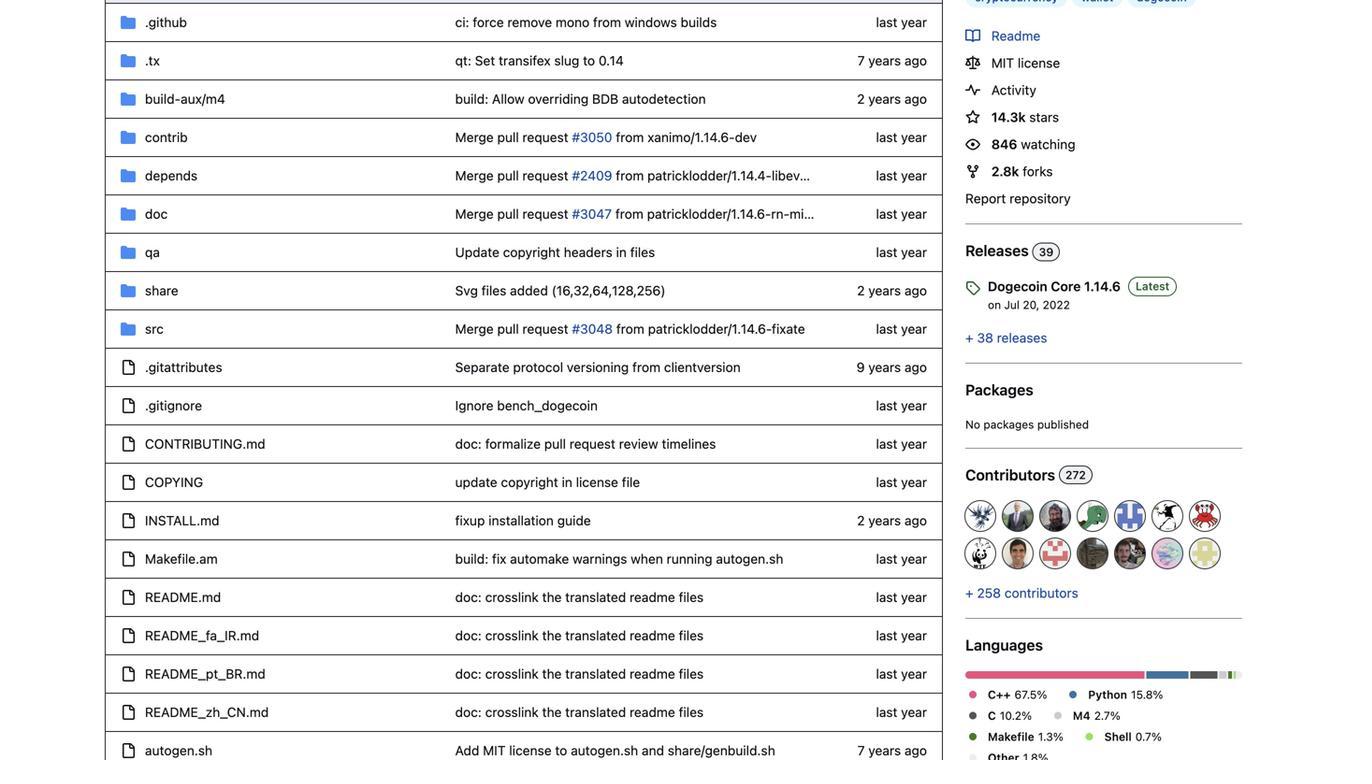 Task type: describe. For each thing, give the bounding box(es) containing it.
book image
[[966, 29, 981, 44]]

readme_pt_br.md
[[145, 667, 266, 682]]

releases
[[966, 242, 1029, 260]]

2 horizontal spatial autogen.sh
[[716, 552, 784, 567]]

@langerhans image
[[966, 539, 996, 569]]

activity link
[[966, 82, 1037, 98]]

ago for separate protocol versioning from clientversion
[[905, 360, 928, 375]]

pull for merge pull request #2409 from patricklodder/1.14.4-libevent-2.1.12
[[498, 168, 519, 183]]

update
[[455, 475, 498, 490]]

years for svg files added (16,32,64,128,256)
[[869, 283, 902, 299]]

14.3k stars
[[992, 110, 1060, 125]]

remove
[[508, 15, 552, 30]]

crosslink for readme.md
[[485, 590, 539, 606]]

build: for build: fix automake warnings when running autogen.sh
[[455, 552, 489, 567]]

the for readme_zh_cn.md
[[543, 705, 562, 721]]

pulse image
[[966, 83, 981, 98]]

fixup installation guide
[[455, 513, 591, 529]]

@patricklodder image
[[1003, 502, 1033, 532]]

#3047 link
[[572, 206, 612, 222]]

ago for build: allow overriding bdb autodetection
[[905, 91, 928, 107]]

doc: crosslink the translated readme files for readme_pt_br.md
[[455, 667, 704, 682]]

stars
[[1030, 110, 1060, 125]]

last year for readme.md
[[876, 590, 928, 606]]

year for readme_pt_br.md
[[902, 667, 928, 682]]

year for makefile.am
[[902, 552, 928, 567]]

releases 39
[[966, 242, 1054, 260]]

ignore bench_dogecoin link
[[455, 398, 598, 414]]

year for .gitignore
[[902, 398, 928, 414]]

dot fill image for makefile
[[966, 730, 981, 745]]

last for readme_pt_br.md
[[876, 667, 898, 682]]

dogecoin core 1.14.6
[[988, 279, 1121, 294]]

translated for readme_zh_cn.md
[[566, 705, 626, 721]]

copying link
[[145, 475, 203, 490]]

last for readme_zh_cn.md
[[876, 705, 898, 721]]

update copyright headers in files link
[[455, 245, 655, 260]]

running
[[667, 552, 713, 567]]

makefile.am
[[145, 552, 218, 567]]

directory image for .tx
[[121, 53, 136, 68]]

contributors
[[966, 467, 1056, 484]]

@thebluematt image
[[1116, 502, 1146, 532]]

1 vertical spatial to
[[555, 744, 568, 759]]

request for #3050
[[523, 130, 569, 145]]

fix
[[492, 552, 507, 567]]

from down merge pull request #3048 from patricklodder/1.14.6-fixate
[[633, 360, 661, 375]]

doc: crosslink the translated readme files link for readme.md
[[455, 590, 704, 606]]

update copyright in license file
[[455, 475, 640, 490]]

@morcos image
[[1003, 539, 1033, 569]]

separate
[[455, 360, 510, 375]]

.gitignore
[[145, 398, 202, 414]]

c++ 67.5 image
[[966, 672, 1145, 680]]

merge for merge pull request #3050 from xanimo/1.14.6-dev
[[455, 130, 494, 145]]

7 for add mit license to autogen.sh and share/genbuild.sh
[[858, 744, 865, 759]]

merge pull request link for merge pull request #3048 from patricklodder/1.14.6-fixate
[[455, 322, 569, 337]]

request for #2409
[[523, 168, 569, 183]]

packages
[[984, 418, 1035, 431]]

watching
[[1021, 137, 1076, 152]]

ignore
[[455, 398, 494, 414]]

formalize
[[485, 437, 541, 452]]

report repository link
[[966, 191, 1071, 206]]

ago for fixup installation guide
[[905, 513, 928, 529]]

timelines
[[662, 437, 716, 452]]

svg
[[455, 283, 478, 299]]

makefile 1.3%
[[988, 731, 1064, 744]]

year for src
[[902, 322, 928, 337]]

languages
[[966, 637, 1044, 655]]

dot fill image for c
[[966, 709, 981, 724]]

xanimo/1.14.6-
[[648, 130, 735, 145]]

request for #3047
[[523, 206, 569, 222]]

2 vertical spatial license
[[510, 744, 552, 759]]

1.14.6
[[1085, 279, 1121, 294]]

build: allow overriding bdb autodetection
[[455, 91, 706, 107]]

dot fill image for shell
[[1083, 730, 1098, 745]]

9 years ago
[[857, 360, 928, 375]]

doc: for readme_zh_cn.md
[[455, 705, 482, 721]]

from patricklodder/1.14.4-libevent-2.1.12 link
[[616, 168, 859, 183]]

merge pull request #2409 from patricklodder/1.14.4-libevent-2.1.12
[[455, 168, 859, 183]]

directory image for src
[[121, 322, 136, 337]]

add
[[455, 744, 480, 759]]

15.8%
[[1132, 689, 1164, 702]]

qt: set transifex slug to 0.14
[[455, 53, 624, 68]]

doc: formalize pull request review timelines link
[[455, 437, 716, 452]]

merge pull request #3047 from patricklodder/1.14.6-rn-minor
[[455, 206, 824, 222]]

ci: force remove mono from windows builds link
[[455, 15, 717, 30]]

merge for merge pull request #2409 from patricklodder/1.14.4-libevent-2.1.12
[[455, 168, 494, 183]]

readme.md
[[145, 590, 221, 606]]

releases
[[997, 330, 1048, 346]]

last year for contrib
[[876, 130, 928, 145]]

contributors
[[1005, 586, 1079, 601]]

last year for src
[[876, 322, 928, 337]]

years for add mit license to autogen.sh and share/genbuild.sh
[[869, 744, 901, 759]]

2 directory image from the top
[[121, 92, 136, 107]]

from for #3050
[[616, 130, 644, 145]]

slug
[[554, 53, 580, 68]]

20,
[[1023, 299, 1040, 312]]

last year for .gitignore
[[876, 398, 928, 414]]

272
[[1066, 469, 1087, 482]]

python 15.8%
[[1089, 689, 1164, 702]]

eye image
[[966, 137, 981, 152]]

report
[[966, 191, 1007, 206]]

#3048 link
[[572, 322, 613, 337]]

core
[[1051, 279, 1081, 294]]

translated for readme.md
[[566, 590, 626, 606]]

translated for readme_pt_br.md
[[566, 667, 626, 682]]

3 2 from the top
[[858, 513, 865, 529]]

3 dot fill image from the top
[[966, 751, 981, 761]]

warnings
[[573, 552, 627, 567]]

patricklodder/1.14.6- for fixate
[[648, 322, 772, 337]]

+ 258 contributors
[[966, 586, 1079, 601]]

dot fill image for m4
[[1051, 709, 1066, 724]]

#3048
[[572, 322, 613, 337]]

year for doc
[[902, 206, 928, 222]]

year for contributing.md
[[902, 437, 928, 452]]

law image
[[966, 56, 981, 71]]

makefile
[[988, 731, 1035, 744]]

0 vertical spatial in
[[616, 245, 627, 260]]

libevent-
[[772, 168, 825, 183]]

repository
[[1010, 191, 1071, 206]]

merge pull request #3048 from patricklodder/1.14.6-fixate
[[455, 322, 806, 337]]

doc: for contributing.md
[[455, 437, 482, 452]]

the for readme.md
[[543, 590, 562, 606]]

merge for merge pull request #3047 from patricklodder/1.14.6-rn-minor
[[455, 206, 494, 222]]

readme for readme_zh_cn.md
[[630, 705, 676, 721]]

+ 258 contributors link
[[966, 586, 1079, 601]]

38
[[978, 330, 994, 346]]

build-
[[145, 91, 181, 107]]

c++
[[988, 689, 1011, 702]]

doc: crosslink the translated readme files link for readme_pt_br.md
[[455, 667, 704, 682]]

python 15.8 image
[[1147, 672, 1189, 680]]

doc: crosslink the translated readme files for readme.md
[[455, 590, 704, 606]]

files for readme.md
[[679, 590, 704, 606]]

@maflcko image
[[1191, 502, 1221, 532]]

readme
[[988, 28, 1041, 44]]

mono
[[556, 15, 590, 30]]

ago for qt: set transifex slug to 0.14
[[905, 53, 928, 68]]

#2409 link
[[572, 168, 613, 183]]

9
[[857, 360, 865, 375]]

directory image for qa
[[121, 245, 136, 260]]

@jonasschnelli image
[[1153, 502, 1183, 532]]

readme_zh_cn.md
[[145, 705, 269, 721]]

doc: for readme.md
[[455, 590, 482, 606]]

merge pull request #3050 from xanimo/1.14.6-dev
[[455, 130, 757, 145]]

last year for copying
[[876, 475, 928, 490]]

doc: crosslink the translated readme files for readme_zh_cn.md
[[455, 705, 704, 721]]

packages link
[[966, 379, 1243, 402]]

autogen.sh link
[[145, 744, 213, 759]]

@theuni image
[[1078, 502, 1108, 532]]

minor
[[790, 206, 824, 222]]

last year for makefile.am
[[876, 552, 928, 567]]

directory image for contrib
[[121, 130, 136, 145]]

years for build: allow overriding bdb autodetection
[[869, 91, 902, 107]]

no
[[966, 418, 981, 431]]

clientversion
[[664, 360, 741, 375]]

1 horizontal spatial autogen.sh
[[571, 744, 639, 759]]

autodetection
[[622, 91, 706, 107]]

3 2 years ago from the top
[[858, 513, 928, 529]]

ago for svg files added (16,32,64,128,256)
[[905, 283, 928, 299]]

fixup installation guide link
[[455, 513, 591, 529]]

repo forked image
[[966, 164, 981, 179]]

set
[[475, 53, 495, 68]]

protocol
[[513, 360, 564, 375]]

merge pull request link for merge pull request #3050 from xanimo/1.14.6-dev
[[455, 130, 569, 145]]

last for .github
[[876, 15, 898, 30]]

39
[[1040, 246, 1054, 259]]

review
[[619, 437, 659, 452]]



Task type: vqa. For each thing, say whether or not it's contained in the screenshot.


Task type: locate. For each thing, give the bounding box(es) containing it.
force
[[473, 15, 504, 30]]

4 the from the top
[[543, 705, 562, 721]]

3 last year from the top
[[876, 168, 928, 183]]

0 vertical spatial 2
[[858, 91, 865, 107]]

1 doc: crosslink the translated readme files from the top
[[455, 590, 704, 606]]

update
[[455, 245, 500, 260]]

2 years ago
[[858, 91, 928, 107], [858, 283, 928, 299], [858, 513, 928, 529]]

year for .github
[[902, 15, 928, 30]]

on
[[988, 299, 1002, 312]]

1 merge pull request link from the top
[[455, 130, 569, 145]]

3 directory image from the top
[[121, 207, 136, 222]]

0 vertical spatial to
[[583, 53, 595, 68]]

#3050
[[572, 130, 613, 145]]

request left review
[[570, 437, 616, 452]]

contrib link
[[145, 130, 188, 145]]

0 vertical spatial 7
[[858, 53, 865, 68]]

1 vertical spatial license
[[576, 475, 619, 490]]

1 merge from the top
[[455, 130, 494, 145]]

1 vertical spatial +
[[966, 586, 974, 601]]

12 last from the top
[[876, 629, 898, 644]]

in up guide
[[562, 475, 573, 490]]

mit
[[992, 55, 1015, 71], [483, 744, 506, 759]]

+ 38 releases
[[966, 330, 1048, 346]]

ci: force remove mono from windows builds
[[455, 15, 717, 30]]

.gitattributes link
[[145, 360, 222, 375]]

doc: crosslink the translated readme files for readme_fa_ir.md
[[455, 629, 704, 644]]

merge pull request link for merge pull request #3047 from patricklodder/1.14.6-rn-minor
[[455, 206, 569, 222]]

0 horizontal spatial mit
[[483, 744, 506, 759]]

patricklodder/1.14.6- for rn-
[[647, 206, 772, 222]]

1 vertical spatial 2 years ago
[[858, 283, 928, 299]]

2 dot fill image from the top
[[966, 730, 981, 745]]

7 years ago for add mit license to autogen.sh and share/genbuild.sh
[[858, 744, 928, 759]]

last for makefile.am
[[876, 552, 898, 567]]

readme for readme_fa_ir.md
[[630, 629, 676, 644]]

5 year from the top
[[902, 245, 928, 260]]

@diapolo image
[[1041, 539, 1071, 569]]

year for contrib
[[902, 130, 928, 145]]

mit license
[[988, 55, 1061, 71]]

+ left 258
[[966, 586, 974, 601]]

dot fill image up m4
[[1066, 688, 1081, 703]]

2 vertical spatial dot fill image
[[966, 751, 981, 761]]

0 horizontal spatial in
[[562, 475, 573, 490]]

4 years from the top
[[869, 360, 901, 375]]

3 the from the top
[[543, 667, 562, 682]]

last for .gitignore
[[876, 398, 898, 414]]

share
[[145, 283, 178, 299]]

.gitignore link
[[145, 398, 202, 414]]

4 directory image from the top
[[121, 284, 136, 299]]

10 last from the top
[[876, 552, 898, 567]]

pull for merge pull request #3050 from xanimo/1.14.6-dev
[[498, 130, 519, 145]]

4 doc: from the top
[[455, 667, 482, 682]]

2 years ago left pulse image
[[858, 91, 928, 107]]

2 merge from the top
[[455, 168, 494, 183]]

@sipa image
[[1041, 502, 1071, 532]]

build: left fix
[[455, 552, 489, 567]]

directory image for doc
[[121, 207, 136, 222]]

1 vertical spatial 2
[[858, 283, 865, 299]]

2 last year from the top
[[876, 130, 928, 145]]

copyright up added
[[503, 245, 561, 260]]

no packages published
[[966, 418, 1090, 431]]

last year for depends
[[876, 168, 928, 183]]

copying
[[145, 475, 203, 490]]

1 vertical spatial 7
[[858, 744, 865, 759]]

1 vertical spatial dot fill image
[[966, 730, 981, 745]]

svg files added (16,32,64,128,256) link
[[455, 283, 666, 299]]

last year for .github
[[876, 15, 928, 30]]

2 + from the top
[[966, 586, 974, 601]]

1 translated from the top
[[566, 590, 626, 606]]

1 vertical spatial mit
[[483, 744, 506, 759]]

11 last from the top
[[876, 590, 898, 606]]

2 2 years ago from the top
[[858, 283, 928, 299]]

2 vertical spatial 2
[[858, 513, 865, 529]]

last for readme_fa_ir.md
[[876, 629, 898, 644]]

files for readme_pt_br.md
[[679, 667, 704, 682]]

1 directory image from the top
[[121, 53, 136, 68]]

@laanwj image
[[966, 502, 996, 532]]

7 year from the top
[[902, 398, 928, 414]]

4 doc: crosslink the translated readme files from the top
[[455, 705, 704, 721]]

7 last from the top
[[876, 398, 898, 414]]

4 last year from the top
[[876, 206, 928, 222]]

crosslink for readme_fa_ir.md
[[485, 629, 539, 644]]

headers
[[564, 245, 613, 260]]

last year for qa
[[876, 245, 928, 260]]

request up update copyright headers in files on the top left of the page
[[523, 206, 569, 222]]

1 dot fill image from the top
[[966, 688, 981, 703]]

directory image left the build-
[[121, 92, 136, 107]]

year for readme_fa_ir.md
[[902, 629, 928, 644]]

year for depends
[[902, 168, 928, 183]]

directory image left share link
[[121, 284, 136, 299]]

7
[[858, 53, 865, 68], [858, 744, 865, 759]]

#2409
[[572, 168, 613, 183]]

last for src
[[876, 322, 898, 337]]

from right #3048 link
[[617, 322, 645, 337]]

0 vertical spatial patricklodder/1.14.6-
[[647, 206, 772, 222]]

pull for merge pull request #3047 from patricklodder/1.14.6-rn-minor
[[498, 206, 519, 222]]

0 horizontal spatial license
[[510, 744, 552, 759]]

+ for contributors
[[966, 586, 974, 601]]

share/genbuild.sh
[[668, 744, 776, 759]]

last for contrib
[[876, 130, 898, 145]]

1 vertical spatial in
[[562, 475, 573, 490]]

9 year from the top
[[902, 475, 928, 490]]

m4
[[1074, 710, 1091, 723]]

1 the from the top
[[543, 590, 562, 606]]

2 2 from the top
[[858, 283, 865, 299]]

last for contributing.md
[[876, 437, 898, 452]]

2 for bdb
[[858, 91, 865, 107]]

dot fill image
[[966, 688, 981, 703], [966, 730, 981, 745], [966, 751, 981, 761]]

svg files added (16,32,64,128,256)
[[455, 283, 666, 299]]

year for readme.md
[[902, 590, 928, 606]]

copyright up the fixup installation guide link
[[501, 475, 559, 490]]

6 years from the top
[[869, 744, 901, 759]]

shell 0.7%
[[1105, 731, 1162, 744]]

directory image left .tx link
[[121, 53, 136, 68]]

directory image for share
[[121, 284, 136, 299]]

2 years ago up the 9 years ago
[[858, 283, 928, 299]]

2 horizontal spatial license
[[1018, 55, 1061, 71]]

7 last year from the top
[[876, 398, 928, 414]]

2 doc: crosslink the translated readme files link from the top
[[455, 629, 704, 644]]

build: left allow
[[455, 91, 489, 107]]

1 + from the top
[[966, 330, 974, 346]]

4 doc: crosslink the translated readme files link from the top
[[455, 705, 704, 721]]

0.14
[[599, 53, 624, 68]]

last year for contributing.md
[[876, 437, 928, 452]]

merge
[[455, 130, 494, 145], [455, 168, 494, 183], [455, 206, 494, 222], [455, 322, 494, 337]]

@chromatic image
[[1078, 539, 1108, 569]]

doc: crosslink the translated readme files link for readme_fa_ir.md
[[455, 629, 704, 644]]

dot fill image
[[1066, 688, 1081, 703], [966, 709, 981, 724], [1051, 709, 1066, 724], [1083, 730, 1098, 745]]

c 10.2%
[[988, 710, 1033, 723]]

qa link
[[145, 245, 160, 260]]

years for qt: set transifex slug to 0.14
[[869, 53, 901, 68]]

to left 0.14
[[583, 53, 595, 68]]

2 crosslink from the top
[[485, 629, 539, 644]]

the for readme_pt_br.md
[[543, 667, 562, 682]]

14 last from the top
[[876, 705, 898, 721]]

1 last year from the top
[[876, 15, 928, 30]]

10 last year from the top
[[876, 552, 928, 567]]

1 vertical spatial patricklodder/1.14.6-
[[648, 322, 772, 337]]

autogen.sh right running
[[716, 552, 784, 567]]

license
[[1018, 55, 1061, 71], [576, 475, 619, 490], [510, 744, 552, 759]]

install.md
[[145, 513, 220, 529]]

3 merge pull request link from the top
[[455, 206, 569, 222]]

11 year from the top
[[902, 590, 928, 606]]

ci:
[[455, 15, 469, 30]]

dot fill image for python
[[1066, 688, 1081, 703]]

2 doc: from the top
[[455, 590, 482, 606]]

autogen.sh left the and
[[571, 744, 639, 759]]

1 horizontal spatial license
[[576, 475, 619, 490]]

2 translated from the top
[[566, 629, 626, 644]]

2022
[[1043, 299, 1071, 312]]

3 merge from the top
[[455, 206, 494, 222]]

1 horizontal spatial in
[[616, 245, 627, 260]]

0 vertical spatial 7 years ago
[[858, 53, 928, 68]]

doc
[[145, 206, 168, 222]]

directory image for depends
[[121, 168, 136, 183]]

doc: crosslink the translated readme files link for readme_zh_cn.md
[[455, 705, 704, 721]]

last year for readme_fa_ir.md
[[876, 629, 928, 644]]

dot fill image down m4 2.7%
[[1083, 730, 1098, 745]]

1.3%
[[1039, 731, 1064, 744]]

5 last year from the top
[[876, 245, 928, 260]]

2 the from the top
[[543, 629, 562, 644]]

c++ 67.5%
[[988, 689, 1048, 702]]

mit right add
[[483, 744, 506, 759]]

4 merge from the top
[[455, 322, 494, 337]]

0 vertical spatial copyright
[[503, 245, 561, 260]]

request left "#2409" link
[[523, 168, 569, 183]]

1 vertical spatial build:
[[455, 552, 489, 567]]

6 last from the top
[[876, 322, 898, 337]]

directory image for .github
[[121, 15, 136, 30]]

1 2 from the top
[[858, 91, 865, 107]]

4 directory image from the top
[[121, 245, 136, 260]]

build-aux/ m4
[[145, 91, 225, 107]]

other 1.8 image
[[1238, 672, 1243, 680]]

0 vertical spatial dot fill image
[[966, 688, 981, 703]]

c 10.2 image
[[1191, 672, 1218, 680]]

from
[[593, 15, 622, 30], [616, 130, 644, 145], [616, 168, 644, 183], [616, 206, 644, 222], [617, 322, 645, 337], [633, 360, 661, 375]]

license right add
[[510, 744, 552, 759]]

separate protocol versioning from clientversion link
[[455, 360, 741, 375]]

2 doc: crosslink the translated readme files from the top
[[455, 629, 704, 644]]

report repository
[[966, 191, 1071, 206]]

.tx link
[[145, 53, 160, 68]]

star image
[[966, 110, 981, 125]]

0 vertical spatial license
[[1018, 55, 1061, 71]]

file
[[622, 475, 640, 490]]

0 vertical spatial mit
[[992, 55, 1015, 71]]

from right #2409
[[616, 168, 644, 183]]

10 year from the top
[[902, 552, 928, 567]]

3 year from the top
[[902, 168, 928, 183]]

@sdaftuar image
[[1191, 539, 1221, 569]]

2 years from the top
[[869, 91, 902, 107]]

files for readme_fa_ir.md
[[679, 629, 704, 644]]

1 vertical spatial 7 years ago
[[858, 744, 928, 759]]

11 last year from the top
[[876, 590, 928, 606]]

merge pull request link for merge pull request #2409 from patricklodder/1.14.4-libevent-2.1.12
[[455, 168, 569, 183]]

from right mono
[[593, 15, 622, 30]]

tag image
[[966, 281, 981, 296]]

2.7%
[[1095, 710, 1121, 723]]

13 year from the top
[[902, 667, 928, 682]]

7 years ago for qt: set transifex slug to 0.14
[[858, 53, 928, 68]]

846 watching
[[992, 137, 1076, 152]]

12 year from the top
[[902, 629, 928, 644]]

patricklodder/1.14.6-
[[647, 206, 772, 222], [648, 322, 772, 337]]

copyright for update
[[501, 475, 559, 490]]

year for readme_zh_cn.md
[[902, 705, 928, 721]]

2 years ago left @laanwj image
[[858, 513, 928, 529]]

8 last from the top
[[876, 437, 898, 452]]

0.7%
[[1136, 731, 1162, 744]]

merge for merge pull request #3048 from patricklodder/1.14.6-fixate
[[455, 322, 494, 337]]

readme.md link
[[145, 590, 221, 606]]

request for #3048
[[523, 322, 569, 337]]

added
[[510, 283, 548, 299]]

2 year from the top
[[902, 130, 928, 145]]

5 ago from the top
[[905, 513, 928, 529]]

1 years from the top
[[869, 53, 901, 68]]

3 doc: crosslink the translated readme files link from the top
[[455, 667, 704, 682]]

13 last from the top
[[876, 667, 898, 682]]

directory image left src
[[121, 322, 136, 337]]

4 translated from the top
[[566, 705, 626, 721]]

2 readme from the top
[[630, 629, 676, 644]]

67.5%
[[1015, 689, 1048, 702]]

1 horizontal spatial to
[[583, 53, 595, 68]]

6 ago from the top
[[905, 744, 928, 759]]

3 last from the top
[[876, 168, 898, 183]]

src link
[[145, 322, 164, 337]]

last for depends
[[876, 168, 898, 183]]

build: for build: allow overriding bdb autodetection
[[455, 91, 489, 107]]

3 ago from the top
[[905, 283, 928, 299]]

+ for releases
[[966, 330, 974, 346]]

2 for (16,32,64,128,256)
[[858, 283, 865, 299]]

request up protocol
[[523, 322, 569, 337]]

last for copying
[[876, 475, 898, 490]]

0 vertical spatial build:
[[455, 91, 489, 107]]

the
[[543, 590, 562, 606], [543, 629, 562, 644], [543, 667, 562, 682], [543, 705, 562, 721]]

14 year from the top
[[902, 705, 928, 721]]

to left the and
[[555, 744, 568, 759]]

5 directory image from the top
[[121, 322, 136, 337]]

install.md link
[[145, 513, 220, 529]]

license down readme
[[1018, 55, 1061, 71]]

3 doc: crosslink the translated readme files from the top
[[455, 667, 704, 682]]

directory image left contrib link
[[121, 130, 136, 145]]

ago
[[905, 53, 928, 68], [905, 91, 928, 107], [905, 283, 928, 299], [905, 360, 928, 375], [905, 513, 928, 529], [905, 744, 928, 759]]

from for #2409
[[616, 168, 644, 183]]

@luke jr image
[[1116, 539, 1146, 569]]

8 last year from the top
[[876, 437, 928, 452]]

in right headers
[[616, 245, 627, 260]]

directory image left qa link
[[121, 245, 136, 260]]

from right #3047
[[616, 206, 644, 222]]

1 doc: crosslink the translated readme files link from the top
[[455, 590, 704, 606]]

1 horizontal spatial mit
[[992, 55, 1015, 71]]

years for fixup installation guide
[[869, 513, 902, 529]]

guide
[[558, 513, 591, 529]]

last for qa
[[876, 245, 898, 260]]

@ummjackson image
[[1153, 539, 1183, 569]]

4 readme from the top
[[630, 705, 676, 721]]

dot fill image left c
[[966, 709, 981, 724]]

autogen.sh down "readme_zh_cn.md" link
[[145, 744, 213, 759]]

directory image left .github
[[121, 15, 136, 30]]

2 years ago for bdb
[[858, 91, 928, 107]]

4 crosslink from the top
[[485, 705, 539, 721]]

license left "file"
[[576, 475, 619, 490]]

translated
[[566, 590, 626, 606], [566, 629, 626, 644], [566, 667, 626, 682], [566, 705, 626, 721]]

8 year from the top
[[902, 437, 928, 452]]

forks
[[1023, 164, 1053, 179]]

directory image
[[121, 53, 136, 68], [121, 130, 136, 145], [121, 207, 136, 222], [121, 284, 136, 299], [121, 322, 136, 337]]

m4 2.7 image
[[1220, 672, 1227, 680]]

2 last from the top
[[876, 130, 898, 145]]

years
[[869, 53, 901, 68], [869, 91, 902, 107], [869, 283, 902, 299], [869, 360, 901, 375], [869, 513, 902, 529], [869, 744, 901, 759]]

1 last from the top
[[876, 15, 898, 30]]

12 last year from the top
[[876, 629, 928, 644]]

6 last year from the top
[[876, 322, 928, 337]]

ignore bench_dogecoin
[[455, 398, 598, 414]]

contrib
[[145, 130, 188, 145]]

packages
[[966, 381, 1034, 399]]

4 year from the top
[[902, 206, 928, 222]]

contributing.md link
[[145, 437, 265, 452]]

1 vertical spatial copyright
[[501, 475, 559, 490]]

ago for add mit license to autogen.sh and share/genbuild.sh
[[905, 744, 928, 759]]

directory image left 'doc'
[[121, 207, 136, 222]]

request down overriding
[[523, 130, 569, 145]]

0 horizontal spatial to
[[555, 744, 568, 759]]

readme for readme.md
[[630, 590, 676, 606]]

allow
[[492, 91, 525, 107]]

last year for readme_pt_br.md
[[876, 667, 928, 682]]

doc: for readme_fa_ir.md
[[455, 629, 482, 644]]

3 translated from the top
[[566, 667, 626, 682]]

years for separate protocol versioning from clientversion
[[869, 360, 901, 375]]

add mit license to autogen.sh and share/genbuild.sh
[[455, 744, 776, 759]]

m4
[[206, 91, 225, 107]]

readme for readme_pt_br.md
[[630, 667, 676, 682]]

0 vertical spatial +
[[966, 330, 974, 346]]

doc link
[[145, 206, 168, 222]]

translated for readme_fa_ir.md
[[566, 629, 626, 644]]

the for readme_fa_ir.md
[[543, 629, 562, 644]]

year
[[902, 15, 928, 30], [902, 130, 928, 145], [902, 168, 928, 183], [902, 206, 928, 222], [902, 245, 928, 260], [902, 322, 928, 337], [902, 398, 928, 414], [902, 437, 928, 452], [902, 475, 928, 490], [902, 552, 928, 567], [902, 590, 928, 606], [902, 629, 928, 644], [902, 667, 928, 682], [902, 705, 928, 721]]

4 last from the top
[[876, 206, 898, 222]]

windows
[[625, 15, 677, 30]]

last year for doc
[[876, 206, 928, 222]]

files for readme_zh_cn.md
[[679, 705, 704, 721]]

2
[[858, 91, 865, 107], [858, 283, 865, 299], [858, 513, 865, 529]]

2 7 from the top
[[858, 744, 865, 759]]

4 merge pull request link from the top
[[455, 322, 569, 337]]

bench_dogecoin
[[497, 398, 598, 414]]

1 readme from the top
[[630, 590, 676, 606]]

1 2 years ago from the top
[[858, 91, 928, 107]]

1 7 from the top
[[858, 53, 865, 68]]

directory image
[[121, 15, 136, 30], [121, 92, 136, 107], [121, 168, 136, 183], [121, 245, 136, 260]]

copyright for update
[[503, 245, 561, 260]]

1 directory image from the top
[[121, 15, 136, 30]]

1 year from the top
[[902, 15, 928, 30]]

+ 38 releases link
[[966, 330, 1048, 346]]

0 horizontal spatial autogen.sh
[[145, 744, 213, 759]]

doc: for readme_pt_br.md
[[455, 667, 482, 682]]

from xanimo/1.14.6-dev link
[[616, 130, 757, 145]]

year for copying
[[902, 475, 928, 490]]

last for doc
[[876, 206, 898, 222]]

.tx
[[145, 53, 160, 68]]

build: fix automake warnings when running autogen.sh link
[[455, 552, 784, 567]]

2 vertical spatial 2 years ago
[[858, 513, 928, 529]]

3 readme from the top
[[630, 667, 676, 682]]

+ left 38
[[966, 330, 974, 346]]

1 doc: from the top
[[455, 437, 482, 452]]

from right #3050 link
[[616, 130, 644, 145]]

pull for merge pull request #3048 from patricklodder/1.14.6-fixate
[[498, 322, 519, 337]]

directory image left depends link
[[121, 168, 136, 183]]

from patricklodder/1.14.6-rn-minor link
[[616, 206, 824, 222]]

9 last from the top
[[876, 475, 898, 490]]

3 doc: from the top
[[455, 629, 482, 644]]

from for #3048
[[617, 322, 645, 337]]

mit down readme link
[[992, 55, 1015, 71]]

from for mono
[[593, 15, 622, 30]]

dot fill image up 1.3%
[[1051, 709, 1066, 724]]

patricklodder/1.14.6- up clientversion
[[648, 322, 772, 337]]

0 vertical spatial 2 years ago
[[858, 91, 928, 107]]

from for #3047
[[616, 206, 644, 222]]

1 ago from the top
[[905, 53, 928, 68]]

share link
[[145, 283, 178, 299]]

copyright
[[503, 245, 561, 260], [501, 475, 559, 490]]

doc:
[[455, 437, 482, 452], [455, 590, 482, 606], [455, 629, 482, 644], [455, 667, 482, 682], [455, 705, 482, 721]]

3 directory image from the top
[[121, 168, 136, 183]]

2 years ago for (16,32,64,128,256)
[[858, 283, 928, 299]]

bdb
[[592, 91, 619, 107]]

#3050 link
[[572, 130, 613, 145]]

9 last year from the top
[[876, 475, 928, 490]]

14 last year from the top
[[876, 705, 928, 721]]

patricklodder/1.14.6- down patricklodder/1.14.4-
[[647, 206, 772, 222]]



